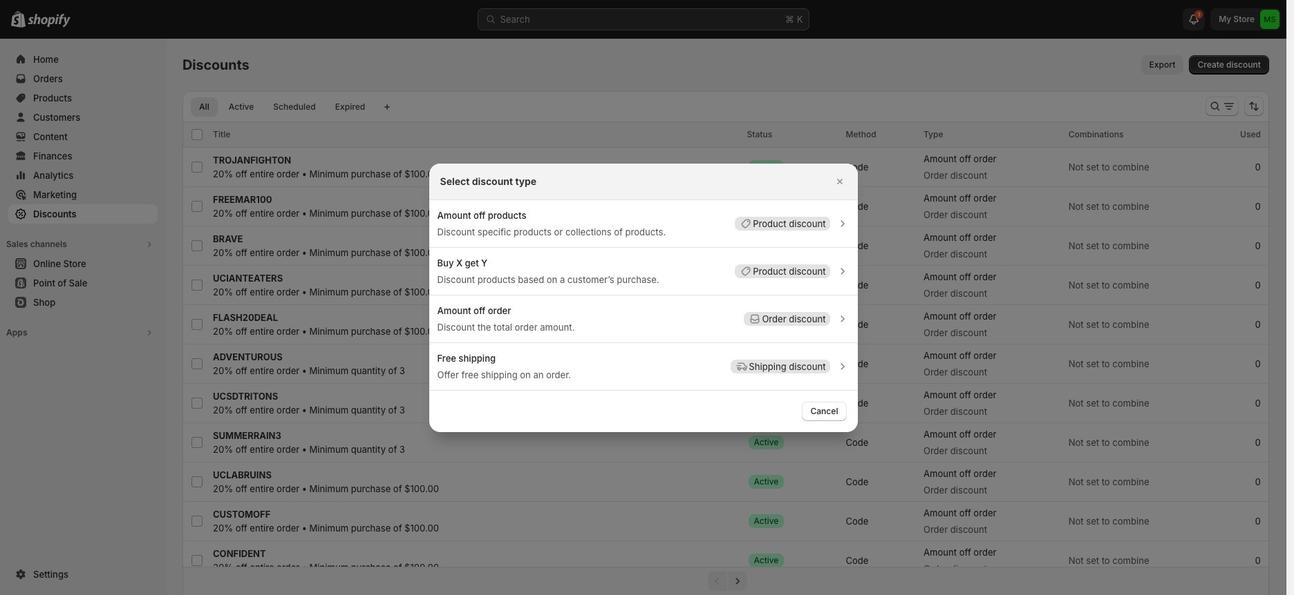 Task type: locate. For each thing, give the bounding box(es) containing it.
dialog
[[0, 163, 1287, 432]]

tab list
[[188, 97, 376, 117]]



Task type: describe. For each thing, give the bounding box(es) containing it.
shopify image
[[28, 14, 71, 28]]

pagination element
[[183, 568, 1269, 596]]



Task type: vqa. For each thing, say whether or not it's contained in the screenshot.
Pagination 'element'
yes



